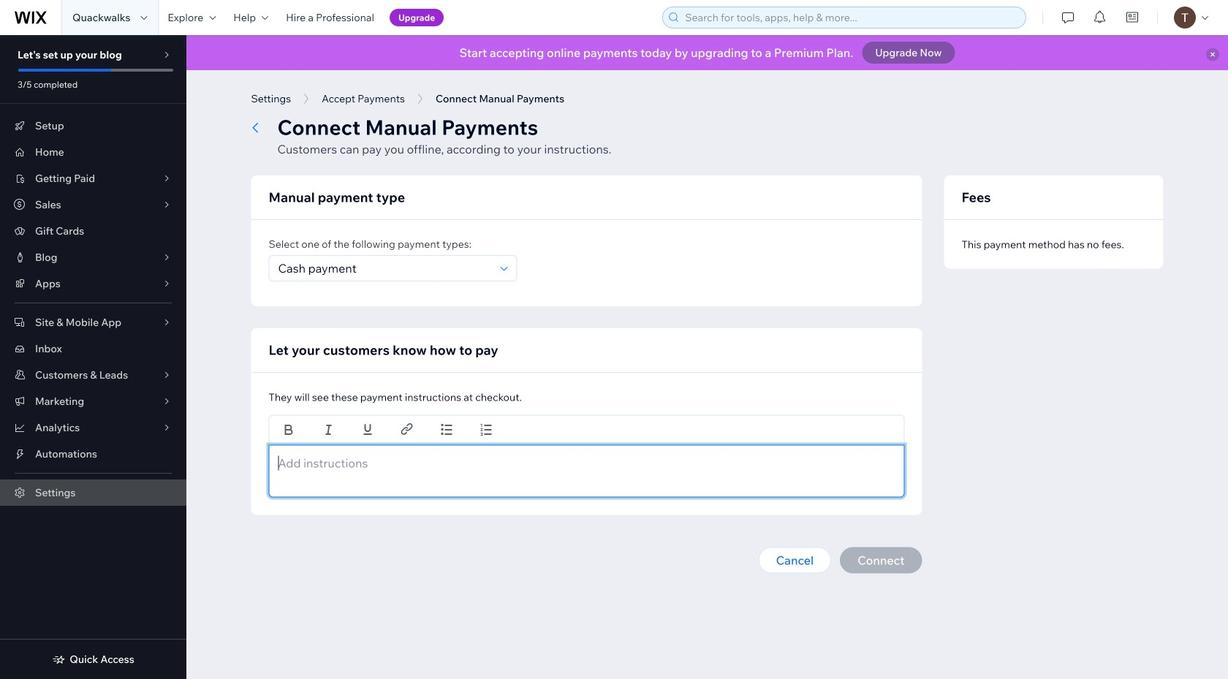 Task type: describe. For each thing, give the bounding box(es) containing it.
Search for tools, apps, help & more... field
[[681, 7, 1021, 28]]



Task type: locate. For each thing, give the bounding box(es) containing it.
None field
[[274, 256, 496, 281]]

alert
[[186, 35, 1228, 70]]

None text field
[[278, 454, 895, 472]]

sidebar element
[[0, 35, 186, 679]]



Task type: vqa. For each thing, say whether or not it's contained in the screenshot.
Text Box
yes



